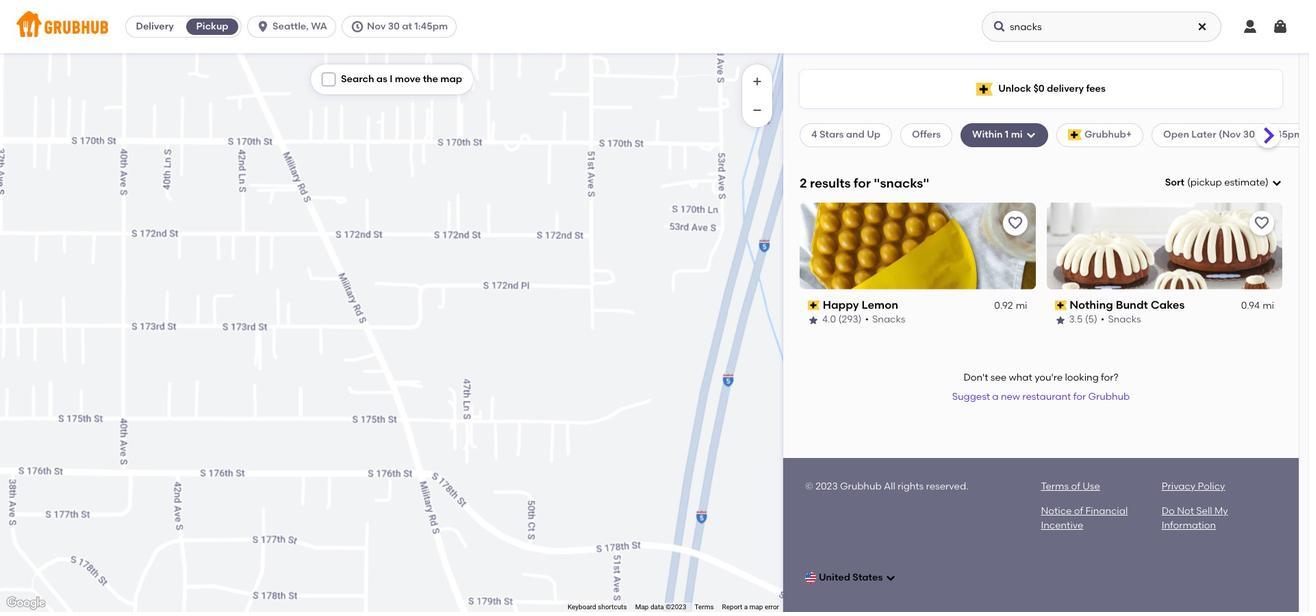Task type: describe. For each thing, give the bounding box(es) containing it.
a for suggest
[[993, 391, 999, 403]]

2
[[800, 175, 807, 191]]

(5)
[[1086, 314, 1098, 326]]

)
[[1266, 177, 1269, 188]]

nov
[[367, 21, 386, 32]]

suggest
[[953, 391, 991, 403]]

1 vertical spatial at
[[1258, 129, 1268, 141]]

1
[[1006, 129, 1009, 141]]

3.5
[[1070, 314, 1083, 326]]

pickup button
[[184, 16, 241, 38]]

terms of use
[[1042, 481, 1101, 493]]

you're
[[1035, 372, 1063, 384]]

2 results for "snacks"
[[800, 175, 930, 191]]

svg image for seattle, wa
[[256, 20, 270, 34]]

svg image for search as i move the map
[[325, 75, 333, 84]]

map data ©2023
[[636, 604, 687, 611]]

notice
[[1042, 506, 1072, 518]]

0.94
[[1242, 300, 1261, 312]]

0.92 mi
[[995, 300, 1028, 312]]

keyboard shortcuts button
[[568, 603, 627, 612]]

• for nothing
[[1101, 314, 1105, 326]]

save this restaurant button for nothing bundt cakes
[[1250, 211, 1275, 236]]

rights
[[898, 481, 924, 493]]

move
[[395, 73, 421, 85]]

of for terms
[[1072, 481, 1081, 493]]

don't
[[964, 372, 989, 384]]

looking
[[1066, 372, 1099, 384]]

unlock
[[999, 83, 1032, 94]]

30 inside button
[[388, 21, 400, 32]]

happy lemon logo image
[[800, 203, 1036, 290]]

happy
[[823, 299, 859, 312]]

language select image
[[806, 573, 817, 584]]

terms for terms of use
[[1042, 481, 1069, 493]]

happy lemon
[[823, 299, 899, 312]]

nov 30 at 1:45pm button
[[342, 16, 462, 38]]

terms of use link
[[1042, 481, 1101, 493]]

mi right 1
[[1012, 129, 1023, 141]]

(nov
[[1219, 129, 1242, 141]]

save this restaurant image for happy lemon
[[1007, 215, 1024, 231]]

for inside "suggest a new restaurant for grubhub" button
[[1074, 391, 1087, 403]]

• snacks for bundt
[[1101, 314, 1142, 326]]

0 horizontal spatial for
[[854, 175, 871, 191]]

open
[[1164, 129, 1190, 141]]

search
[[341, 73, 374, 85]]

terms link
[[695, 604, 714, 611]]

4 stars and up
[[812, 129, 881, 141]]

Search for food, convenience, alcohol... search field
[[982, 12, 1222, 42]]

privacy policy
[[1162, 481, 1226, 493]]

snacks for bundt
[[1109, 314, 1142, 326]]

shortcuts
[[598, 604, 627, 611]]

mi for nothing bundt cakes
[[1263, 300, 1275, 312]]

a for report
[[744, 604, 748, 611]]

minus icon image
[[751, 103, 765, 117]]

notice of financial incentive
[[1042, 506, 1129, 531]]

sell
[[1197, 506, 1213, 518]]

star icon image for happy lemon
[[808, 315, 819, 326]]

• snacks for lemon
[[866, 314, 906, 326]]

(
[[1188, 177, 1191, 188]]

suggest a new restaurant for grubhub button
[[947, 385, 1137, 410]]

cakes
[[1151, 299, 1185, 312]]

pickup
[[1191, 177, 1223, 188]]

privacy policy link
[[1162, 481, 1226, 493]]

unlock $0 delivery fees
[[999, 83, 1106, 94]]

for?
[[1102, 372, 1119, 384]]

grubhub inside button
[[1089, 391, 1131, 403]]

4.0 (293)
[[823, 314, 862, 326]]

grubhub plus flag logo image for unlock $0 delivery fees
[[977, 83, 993, 96]]

what
[[1010, 372, 1033, 384]]

united states button
[[806, 566, 897, 591]]

0 horizontal spatial map
[[441, 73, 462, 85]]

the
[[423, 73, 438, 85]]

© 2023 grubhub all rights reserved.
[[806, 481, 969, 493]]

map
[[636, 604, 649, 611]]

use
[[1083, 481, 1101, 493]]

data
[[651, 604, 664, 611]]

united states
[[819, 572, 883, 584]]

google image
[[3, 595, 49, 612]]

error
[[765, 604, 780, 611]]

and
[[847, 129, 865, 141]]

main navigation navigation
[[0, 0, 1310, 53]]

subscription pass image for nothing bundt cakes
[[1055, 301, 1067, 310]]

nothing bundt cakes logo image
[[1047, 203, 1283, 290]]

results
[[810, 175, 851, 191]]

delivery
[[1047, 83, 1085, 94]]

i
[[390, 73, 393, 85]]



Task type: vqa. For each thing, say whether or not it's contained in the screenshot.
OF inside the Notice of Financial Incentive
yes



Task type: locate. For each thing, give the bounding box(es) containing it.
1 star icon image from the left
[[808, 315, 819, 326]]

0 vertical spatial of
[[1072, 481, 1081, 493]]

0 vertical spatial svg image
[[256, 20, 270, 34]]

do
[[1162, 506, 1175, 518]]

star icon image left 4.0
[[808, 315, 819, 326]]

search as i move the map
[[341, 73, 462, 85]]

svg image
[[1243, 18, 1259, 35], [1273, 18, 1289, 35], [351, 20, 364, 34], [993, 20, 1007, 34], [1198, 21, 1208, 32], [1026, 130, 1037, 141], [1272, 178, 1283, 189], [886, 573, 897, 584]]

2 subscription pass image from the left
[[1055, 301, 1067, 310]]

of left use
[[1072, 481, 1081, 493]]

grubhub+
[[1085, 129, 1132, 141]]

at left the 1:45pm)
[[1258, 129, 1268, 141]]

at left 1:45pm
[[402, 21, 412, 32]]

30
[[388, 21, 400, 32], [1244, 129, 1256, 141]]

2 snacks from the left
[[1109, 314, 1142, 326]]

1 horizontal spatial for
[[1074, 391, 1087, 403]]

1 horizontal spatial subscription pass image
[[1055, 301, 1067, 310]]

1 horizontal spatial star icon image
[[1055, 315, 1066, 326]]

1 vertical spatial 30
[[1244, 129, 1256, 141]]

star icon image for nothing bundt cakes
[[1055, 315, 1066, 326]]

svg image inside nov 30 at 1:45pm button
[[351, 20, 364, 34]]

report
[[722, 604, 743, 611]]

up
[[867, 129, 881, 141]]

• right (5)
[[1101, 314, 1105, 326]]

1 horizontal spatial grubhub
[[1089, 391, 1131, 403]]

0.92
[[995, 300, 1014, 312]]

1 horizontal spatial save this restaurant button
[[1250, 211, 1275, 236]]

0 horizontal spatial • snacks
[[866, 314, 906, 326]]

2 save this restaurant image from the left
[[1254, 215, 1271, 231]]

1 vertical spatial a
[[744, 604, 748, 611]]

map region
[[0, 10, 878, 612]]

nothing
[[1070, 299, 1114, 312]]

pickup
[[196, 21, 229, 32]]

1 horizontal spatial grubhub plus flag logo image
[[1068, 130, 1082, 141]]

30 right 'nov' on the left top of page
[[388, 21, 400, 32]]

stars
[[820, 129, 844, 141]]

1 snacks from the left
[[873, 314, 906, 326]]

sort
[[1166, 177, 1185, 188]]

terms
[[1042, 481, 1069, 493], [695, 604, 714, 611]]

a right report
[[744, 604, 748, 611]]

terms for terms link on the bottom of page
[[695, 604, 714, 611]]

all
[[884, 481, 896, 493]]

1 horizontal spatial at
[[1258, 129, 1268, 141]]

not
[[1178, 506, 1195, 518]]

information
[[1162, 520, 1217, 531]]

1 vertical spatial terms
[[695, 604, 714, 611]]

0 vertical spatial grubhub
[[1089, 391, 1131, 403]]

0 vertical spatial for
[[854, 175, 871, 191]]

at inside button
[[402, 21, 412, 32]]

0 vertical spatial a
[[993, 391, 999, 403]]

mi for happy lemon
[[1016, 300, 1028, 312]]

open later (nov 30 at 1:45pm)
[[1164, 129, 1307, 141]]

grubhub plus flag logo image
[[977, 83, 993, 96], [1068, 130, 1082, 141]]

svg image
[[256, 20, 270, 34], [325, 75, 333, 84]]

1 horizontal spatial save this restaurant image
[[1254, 215, 1271, 231]]

1 • from the left
[[866, 314, 869, 326]]

subscription pass image
[[808, 301, 820, 310], [1055, 301, 1067, 310]]

notice of financial incentive link
[[1042, 506, 1129, 531]]

mi right 0.92 at the right of page
[[1016, 300, 1028, 312]]

1 vertical spatial grubhub
[[841, 481, 882, 493]]

snacks down nothing bundt cakes
[[1109, 314, 1142, 326]]

0 horizontal spatial subscription pass image
[[808, 301, 820, 310]]

for right results
[[854, 175, 871, 191]]

star icon image
[[808, 315, 819, 326], [1055, 315, 1066, 326]]

for down looking
[[1074, 391, 1087, 403]]

do not sell my information
[[1162, 506, 1229, 531]]

a left "new"
[[993, 391, 999, 403]]

save this restaurant image
[[1007, 215, 1024, 231], [1254, 215, 1271, 231]]

a inside "suggest a new restaurant for grubhub" button
[[993, 391, 999, 403]]

new
[[1002, 391, 1021, 403]]

estimate
[[1225, 177, 1266, 188]]

map left error at the bottom right of page
[[750, 604, 763, 611]]

(293)
[[839, 314, 862, 326]]

0 vertical spatial map
[[441, 73, 462, 85]]

snacks for lemon
[[873, 314, 906, 326]]

subscription pass image for happy lemon
[[808, 301, 820, 310]]

1 horizontal spatial •
[[1101, 314, 1105, 326]]

1:45pm)
[[1270, 129, 1307, 141]]

map
[[441, 73, 462, 85], [750, 604, 763, 611]]

• snacks down nothing bundt cakes
[[1101, 314, 1142, 326]]

grubhub down for?
[[1089, 391, 1131, 403]]

1 save this restaurant image from the left
[[1007, 215, 1024, 231]]

none field containing sort
[[1166, 176, 1283, 190]]

terms up notice
[[1042, 481, 1069, 493]]

keyboard
[[568, 604, 597, 611]]

terms left report
[[695, 604, 714, 611]]

0 horizontal spatial grubhub
[[841, 481, 882, 493]]

sort ( pickup estimate )
[[1166, 177, 1269, 188]]

a
[[993, 391, 999, 403], [744, 604, 748, 611]]

offers
[[913, 129, 941, 141]]

nothing bundt cakes
[[1070, 299, 1185, 312]]

1 horizontal spatial a
[[993, 391, 999, 403]]

grubhub
[[1089, 391, 1131, 403], [841, 481, 882, 493]]

2023
[[816, 481, 838, 493]]

• snacks down lemon
[[866, 314, 906, 326]]

save this restaurant button for happy lemon
[[1003, 211, 1028, 236]]

0 horizontal spatial a
[[744, 604, 748, 611]]

privacy
[[1162, 481, 1196, 493]]

of up incentive
[[1075, 506, 1084, 518]]

1 horizontal spatial terms
[[1042, 481, 1069, 493]]

4.0
[[823, 314, 837, 326]]

0 vertical spatial 30
[[388, 21, 400, 32]]

policy
[[1199, 481, 1226, 493]]

plus icon image
[[751, 75, 765, 88]]

states
[[853, 572, 883, 584]]

grubhub plus flag logo image for grubhub+
[[1068, 130, 1082, 141]]

do not sell my information link
[[1162, 506, 1229, 531]]

suggest a new restaurant for grubhub
[[953, 391, 1131, 403]]

"snacks"
[[874, 175, 930, 191]]

2 save this restaurant button from the left
[[1250, 211, 1275, 236]]

subscription pass image left nothing
[[1055, 301, 1067, 310]]

nov 30 at 1:45pm
[[367, 21, 448, 32]]

0 horizontal spatial star icon image
[[808, 315, 819, 326]]

2 • from the left
[[1101, 314, 1105, 326]]

report a map error link
[[722, 604, 780, 611]]

1 horizontal spatial map
[[750, 604, 763, 611]]

of inside notice of financial incentive
[[1075, 506, 1084, 518]]

subscription pass image left happy
[[808, 301, 820, 310]]

0.94 mi
[[1242, 300, 1275, 312]]

1 vertical spatial map
[[750, 604, 763, 611]]

mi
[[1012, 129, 1023, 141], [1016, 300, 1028, 312], [1263, 300, 1275, 312]]

snacks
[[873, 314, 906, 326], [1109, 314, 1142, 326]]

1 vertical spatial grubhub plus flag logo image
[[1068, 130, 1082, 141]]

•
[[866, 314, 869, 326], [1101, 314, 1105, 326]]

©
[[806, 481, 814, 493]]

grubhub left "all"
[[841, 481, 882, 493]]

1 subscription pass image from the left
[[808, 301, 820, 310]]

snacks down lemon
[[873, 314, 906, 326]]

$0
[[1034, 83, 1045, 94]]

2 • snacks from the left
[[1101, 314, 1142, 326]]

0 vertical spatial terms
[[1042, 481, 1069, 493]]

seattle, wa
[[273, 21, 327, 32]]

1 horizontal spatial • snacks
[[1101, 314, 1142, 326]]

0 horizontal spatial snacks
[[873, 314, 906, 326]]

0 horizontal spatial terms
[[695, 604, 714, 611]]

0 horizontal spatial 30
[[388, 21, 400, 32]]

map right the on the left top of page
[[441, 73, 462, 85]]

• for happy
[[866, 314, 869, 326]]

united
[[819, 572, 851, 584]]

reserved.
[[927, 481, 969, 493]]

1 vertical spatial svg image
[[325, 75, 333, 84]]

0 horizontal spatial svg image
[[256, 20, 270, 34]]

seattle,
[[273, 21, 309, 32]]

svg image inside seattle, wa button
[[256, 20, 270, 34]]

1 vertical spatial for
[[1074, 391, 1087, 403]]

1 save this restaurant button from the left
[[1003, 211, 1028, 236]]

keyboard shortcuts
[[568, 604, 627, 611]]

svg image left seattle,
[[256, 20, 270, 34]]

incentive
[[1042, 520, 1084, 531]]

mi right 0.94
[[1263, 300, 1275, 312]]

within
[[973, 129, 1003, 141]]

delivery
[[136, 21, 174, 32]]

0 horizontal spatial save this restaurant image
[[1007, 215, 1024, 231]]

delivery button
[[126, 16, 184, 38]]

0 horizontal spatial at
[[402, 21, 412, 32]]

• snacks
[[866, 314, 906, 326], [1101, 314, 1142, 326]]

wa
[[311, 21, 327, 32]]

grubhub plus flag logo image left unlock
[[977, 83, 993, 96]]

2 star icon image from the left
[[1055, 315, 1066, 326]]

0 horizontal spatial save this restaurant button
[[1003, 211, 1028, 236]]

seattle, wa button
[[247, 16, 342, 38]]

0 horizontal spatial •
[[866, 314, 869, 326]]

30 right (nov
[[1244, 129, 1256, 141]]

save this restaurant image for nothing bundt cakes
[[1254, 215, 1271, 231]]

1 • snacks from the left
[[866, 314, 906, 326]]

0 vertical spatial grubhub plus flag logo image
[[977, 83, 993, 96]]

grubhub plus flag logo image left grubhub+
[[1068, 130, 1082, 141]]

1 horizontal spatial 30
[[1244, 129, 1256, 141]]

1 horizontal spatial svg image
[[325, 75, 333, 84]]

restaurant
[[1023, 391, 1072, 403]]

see
[[991, 372, 1007, 384]]

1 vertical spatial of
[[1075, 506, 1084, 518]]

4
[[812, 129, 818, 141]]

of for notice
[[1075, 506, 1084, 518]]

3.5 (5)
[[1070, 314, 1098, 326]]

later
[[1192, 129, 1217, 141]]

• down happy lemon in the right of the page
[[866, 314, 869, 326]]

©2023
[[666, 604, 687, 611]]

of
[[1072, 481, 1081, 493], [1075, 506, 1084, 518]]

star icon image left 3.5
[[1055, 315, 1066, 326]]

lemon
[[862, 299, 899, 312]]

0 vertical spatial at
[[402, 21, 412, 32]]

0 horizontal spatial grubhub plus flag logo image
[[977, 83, 993, 96]]

None field
[[1166, 176, 1283, 190]]

my
[[1215, 506, 1229, 518]]

svg image left search
[[325, 75, 333, 84]]

1 horizontal spatial snacks
[[1109, 314, 1142, 326]]



